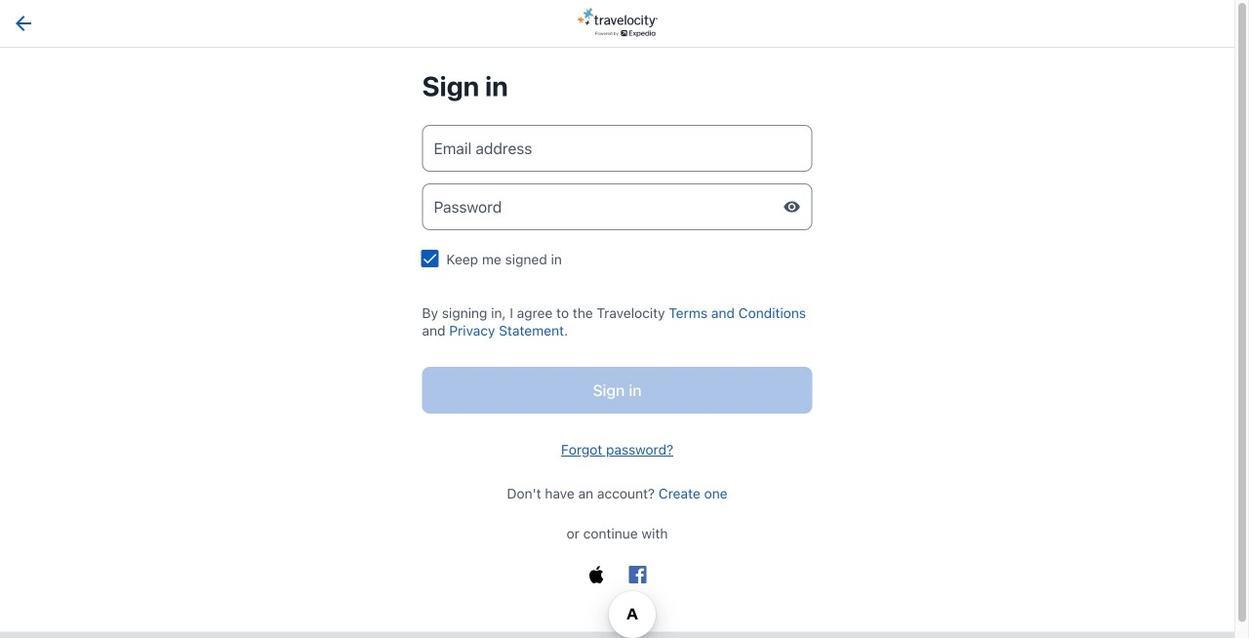 Task type: vqa. For each thing, say whether or not it's contained in the screenshot.
1st list from the left
no



Task type: locate. For each thing, give the bounding box(es) containing it.
None email field
[[422, 125, 813, 172]]

go back image
[[16, 16, 31, 31]]

dialog
[[0, 632, 1235, 638]]

None password field
[[422, 184, 813, 230]]



Task type: describe. For each thing, give the bounding box(es) containing it.
small image
[[783, 198, 801, 216]]

apple image
[[588, 566, 606, 584]]

go back image
[[12, 12, 35, 35]]

facebook image
[[629, 566, 647, 584]]

travelocity image
[[577, 8, 658, 37]]



